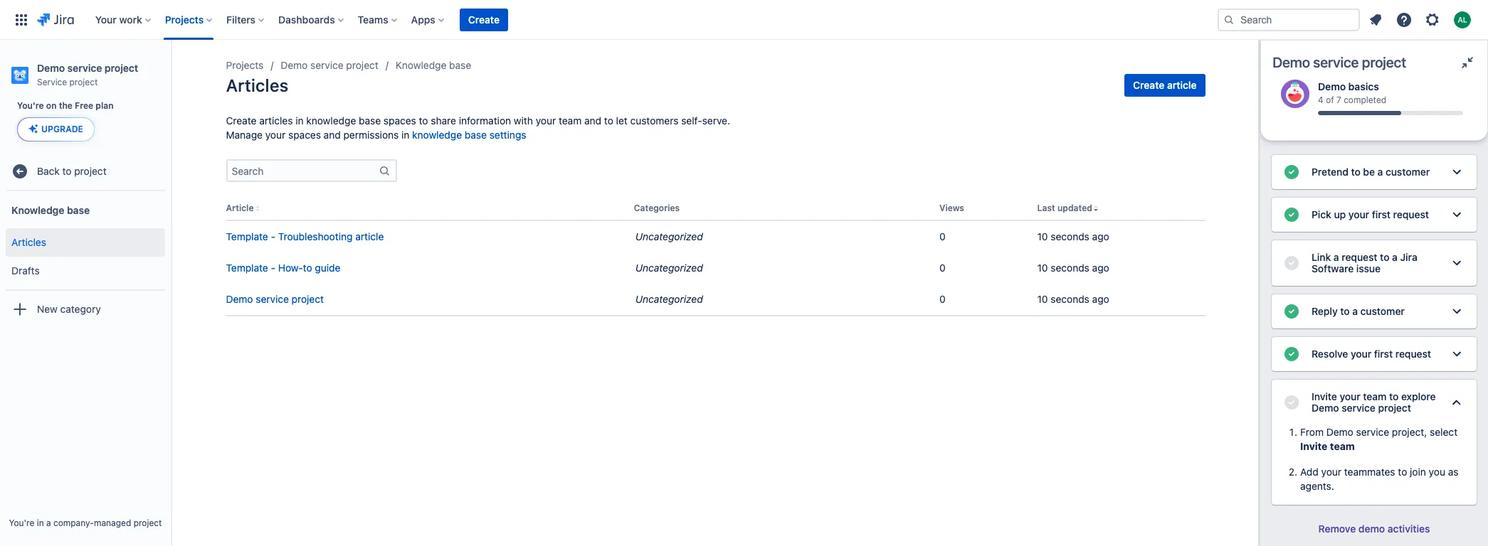 Task type: locate. For each thing, give the bounding box(es) containing it.
2 chevron image from the top
[[1449, 394, 1466, 412]]

1 vertical spatial article
[[355, 231, 384, 243]]

checked image left reply
[[1284, 303, 1301, 320]]

knowledge down apps
[[396, 59, 447, 71]]

filters
[[227, 13, 256, 25]]

team right with
[[559, 115, 582, 127]]

2 0 from the top
[[940, 262, 946, 274]]

0 vertical spatial 10
[[1038, 231, 1048, 243]]

0 vertical spatial ago
[[1093, 231, 1110, 243]]

a right link
[[1334, 251, 1340, 263]]

0 horizontal spatial knowledge base
[[11, 204, 90, 216]]

you're for you're on the free plan
[[17, 100, 44, 111]]

service inside demo service project service project
[[67, 62, 102, 74]]

1 vertical spatial articles
[[11, 236, 46, 248]]

to
[[419, 115, 428, 127], [604, 115, 614, 127], [62, 165, 72, 177], [1352, 166, 1361, 178], [1381, 251, 1390, 263], [303, 262, 312, 274], [1341, 305, 1350, 318], [1390, 391, 1399, 403], [1399, 466, 1408, 478]]

-
[[271, 231, 276, 243], [271, 262, 276, 274]]

projects down filters popup button
[[226, 59, 264, 71]]

0 vertical spatial search image
[[1224, 14, 1235, 25]]

to left jira on the right top of page
[[1381, 251, 1390, 263]]

pretend to be a customer button
[[1272, 155, 1477, 189]]

1 vertical spatial knowledge
[[412, 129, 462, 141]]

and left permissions
[[324, 129, 341, 141]]

team inside from demo service project, select invite team
[[1331, 441, 1355, 453]]

demo inside invite your team to explore demo service project
[[1312, 402, 1340, 414]]

resolve your first request button
[[1272, 337, 1477, 372]]

first
[[1373, 209, 1391, 221], [1375, 348, 1393, 360]]

1 horizontal spatial spaces
[[384, 115, 416, 127]]

chevron image
[[1449, 164, 1466, 181], [1449, 394, 1466, 412]]

0 vertical spatial projects
[[165, 13, 204, 25]]

invite up from
[[1312, 391, 1338, 403]]

your
[[95, 13, 117, 25]]

1 vertical spatial search image
[[376, 162, 393, 179]]

2 vertical spatial 10 seconds ago
[[1038, 293, 1110, 306]]

1 horizontal spatial article
[[1168, 79, 1197, 91]]

company-
[[53, 518, 94, 529]]

2 horizontal spatial team
[[1364, 391, 1387, 403]]

2 seconds from the top
[[1051, 262, 1090, 274]]

2 vertical spatial 10
[[1038, 293, 1048, 306]]

project right back
[[74, 165, 107, 177]]

service
[[37, 77, 67, 88]]

10 seconds ago for article
[[1038, 231, 1110, 243]]

group containing articles
[[6, 224, 165, 290]]

service down template - how-to guide link
[[256, 293, 289, 306]]

in right permissions
[[402, 129, 410, 141]]

1 chevron image from the top
[[1449, 206, 1466, 224]]

seconds
[[1051, 231, 1090, 243], [1051, 262, 1090, 274], [1051, 293, 1090, 306]]

a right be
[[1378, 166, 1384, 178]]

3 10 from the top
[[1038, 293, 1048, 306]]

demo service project up "demo basics 4 of 7 completed"
[[1273, 54, 1407, 70]]

0 horizontal spatial search image
[[376, 162, 393, 179]]

0 vertical spatial seconds
[[1051, 231, 1090, 243]]

demo service project
[[1273, 54, 1407, 70], [281, 59, 379, 71], [226, 293, 324, 306]]

2 vertical spatial create
[[226, 115, 257, 127]]

checked image inside link a request to a jira software issue dropdown button
[[1284, 255, 1301, 272]]

resolve your first request
[[1312, 348, 1432, 360]]

1 horizontal spatial projects
[[226, 59, 264, 71]]

0 vertical spatial chevron image
[[1449, 164, 1466, 181]]

demo service project down dashboards dropdown button
[[281, 59, 379, 71]]

remove
[[1319, 523, 1357, 535]]

1 vertical spatial request
[[1342, 251, 1378, 263]]

your work
[[95, 13, 142, 25]]

checked image up from
[[1284, 394, 1301, 412]]

your
[[536, 115, 556, 127], [265, 129, 286, 141], [1349, 209, 1370, 221], [1351, 348, 1372, 360], [1340, 391, 1361, 403], [1322, 466, 1342, 478]]

1 horizontal spatial create
[[468, 13, 500, 25]]

checked image inside the pick up your first request dropdown button
[[1284, 206, 1301, 224]]

template for template - how-to guide
[[226, 262, 268, 274]]

knowledge base down apps popup button
[[396, 59, 472, 71]]

Search field
[[1218, 8, 1361, 31], [227, 161, 376, 181]]

1 horizontal spatial team
[[1331, 441, 1355, 453]]

project up plan
[[105, 62, 138, 74]]

1 10 from the top
[[1038, 231, 1048, 243]]

0 vertical spatial articles
[[226, 75, 288, 95]]

1 vertical spatial knowledge
[[11, 204, 64, 216]]

0 vertical spatial first
[[1373, 209, 1391, 221]]

2 horizontal spatial in
[[402, 129, 410, 141]]

updated
[[1058, 203, 1093, 214]]

0 horizontal spatial team
[[559, 115, 582, 127]]

be
[[1364, 166, 1376, 178]]

a right reply
[[1353, 305, 1358, 318]]

2 10 from the top
[[1038, 262, 1048, 274]]

you're left on
[[17, 100, 44, 111]]

your down the 'resolve'
[[1340, 391, 1361, 403]]

request up explore
[[1396, 348, 1432, 360]]

in left company-
[[37, 518, 44, 529]]

0 horizontal spatial and
[[324, 129, 341, 141]]

create
[[468, 13, 500, 25], [1134, 79, 1165, 91], [226, 115, 257, 127]]

spaces up permissions
[[384, 115, 416, 127]]

0 vertical spatial you're
[[17, 100, 44, 111]]

1 vertical spatial seconds
[[1051, 262, 1090, 274]]

10 seconds ago
[[1038, 231, 1110, 243], [1038, 262, 1110, 274], [1038, 293, 1110, 306]]

chevron image
[[1449, 206, 1466, 224], [1449, 255, 1466, 272], [1449, 303, 1466, 320], [1449, 346, 1466, 363]]

settings image
[[1425, 11, 1442, 28]]

projects inside popup button
[[165, 13, 204, 25]]

invite your team to explore demo service project button
[[1272, 380, 1477, 426]]

2 vertical spatial checked image
[[1284, 394, 1301, 412]]

chevron image inside reply to a customer dropdown button
[[1449, 303, 1466, 320]]

service up free
[[67, 62, 102, 74]]

2 vertical spatial uncategorized
[[636, 293, 703, 306]]

1 vertical spatial ago
[[1093, 262, 1110, 274]]

base down "information"
[[465, 129, 487, 141]]

service down 'invite your team to explore demo service project' dropdown button
[[1357, 426, 1390, 439]]

demo service project link
[[281, 57, 379, 74], [226, 293, 324, 306]]

4 chevron image from the top
[[1449, 346, 1466, 363]]

chevron image inside the pick up your first request dropdown button
[[1449, 206, 1466, 224]]

2 ago from the top
[[1093, 262, 1110, 274]]

1 vertical spatial checked image
[[1284, 255, 1301, 272]]

knowledge
[[306, 115, 356, 127], [412, 129, 462, 141]]

checked image inside pretend to be a customer dropdown button
[[1284, 164, 1301, 181]]

from
[[1301, 426, 1324, 439]]

team up teammates
[[1331, 441, 1355, 453]]

1 vertical spatial -
[[271, 262, 276, 274]]

uncategorized
[[636, 231, 703, 243], [636, 262, 703, 274], [636, 293, 703, 306]]

0 vertical spatial create
[[468, 13, 500, 25]]

spaces
[[384, 115, 416, 127], [288, 129, 321, 141]]

customer right be
[[1386, 166, 1431, 178]]

customer up resolve your first request dropdown button
[[1361, 305, 1405, 318]]

1 vertical spatial knowledge base
[[11, 204, 90, 216]]

request right link
[[1342, 251, 1378, 263]]

0 vertical spatial team
[[559, 115, 582, 127]]

template
[[226, 231, 268, 243], [226, 262, 268, 274]]

project down teams
[[346, 59, 379, 71]]

checked image for reply
[[1284, 303, 1301, 320]]

1 ago from the top
[[1093, 231, 1110, 243]]

upgrade
[[41, 124, 83, 135]]

1 vertical spatial team
[[1364, 391, 1387, 403]]

3 chevron image from the top
[[1449, 303, 1466, 320]]

2 vertical spatial 0
[[940, 293, 946, 306]]

1 horizontal spatial search field
[[1218, 8, 1361, 31]]

create inside create articles in knowledge base spaces to share information with your team and to let customers self-serve. manage your spaces and permissions in knowledge base settings
[[226, 115, 257, 127]]

demo service project link down dashboards dropdown button
[[281, 57, 379, 74]]

chevron image inside 'invite your team to explore demo service project' dropdown button
[[1449, 394, 1466, 412]]

customer
[[1386, 166, 1431, 178], [1361, 305, 1405, 318]]

1 template from the top
[[226, 231, 268, 243]]

2 vertical spatial checked image
[[1284, 303, 1301, 320]]

article
[[1168, 79, 1197, 91], [355, 231, 384, 243]]

template down article button
[[226, 231, 268, 243]]

categories
[[634, 203, 680, 214]]

checked image for link
[[1284, 255, 1301, 272]]

0 vertical spatial search field
[[1218, 8, 1361, 31]]

0 for to
[[940, 262, 946, 274]]

1 10 seconds ago from the top
[[1038, 231, 1110, 243]]

1 checked image from the top
[[1284, 164, 1301, 181]]

service up "demo basics 4 of 7 completed"
[[1314, 54, 1359, 70]]

project up free
[[69, 77, 98, 88]]

1 checked image from the top
[[1284, 206, 1301, 224]]

0 vertical spatial article
[[1168, 79, 1197, 91]]

0 vertical spatial checked image
[[1284, 164, 1301, 181]]

demo service project link down template - how-to guide link
[[226, 293, 324, 306]]

to right back
[[62, 165, 72, 177]]

1 vertical spatial 0
[[940, 262, 946, 274]]

1 chevron image from the top
[[1449, 164, 1466, 181]]

0 vertical spatial and
[[585, 115, 602, 127]]

checked image left the 'resolve'
[[1284, 346, 1301, 363]]

10 for article
[[1038, 231, 1048, 243]]

first down reply to a customer dropdown button
[[1375, 348, 1393, 360]]

1 vertical spatial projects
[[226, 59, 264, 71]]

team down resolve your first request dropdown button
[[1364, 391, 1387, 403]]

10 seconds ago for to
[[1038, 262, 1110, 274]]

the
[[59, 100, 73, 111]]

self-
[[682, 115, 703, 127]]

spaces down articles at the top left
[[288, 129, 321, 141]]

free
[[75, 100, 93, 111]]

your right up on the right top
[[1349, 209, 1370, 221]]

0 vertical spatial 0
[[940, 231, 946, 243]]

you
[[1429, 466, 1446, 478]]

articles down projects link
[[226, 75, 288, 95]]

1 vertical spatial spaces
[[288, 129, 321, 141]]

projects for projects popup button
[[165, 13, 204, 25]]

1 horizontal spatial knowledge base
[[396, 59, 472, 71]]

a
[[1378, 166, 1384, 178], [1334, 251, 1340, 263], [1393, 251, 1398, 263], [1353, 305, 1358, 318], [46, 518, 51, 529]]

to left let
[[604, 115, 614, 127]]

0 vertical spatial template
[[226, 231, 268, 243]]

remove demo activities
[[1319, 523, 1431, 535]]

template for template - troubleshooting article
[[226, 231, 268, 243]]

1 vertical spatial template
[[226, 262, 268, 274]]

0 horizontal spatial in
[[37, 518, 44, 529]]

articles
[[226, 75, 288, 95], [11, 236, 46, 248]]

you're
[[17, 100, 44, 111], [9, 518, 34, 529]]

0 horizontal spatial search field
[[227, 161, 376, 181]]

0 vertical spatial knowledge base
[[396, 59, 472, 71]]

template left the "how-"
[[226, 262, 268, 274]]

service down dashboards dropdown button
[[310, 59, 344, 71]]

first right up on the right top
[[1373, 209, 1391, 221]]

- left the "how-"
[[271, 262, 276, 274]]

team
[[559, 115, 582, 127], [1364, 391, 1387, 403], [1331, 441, 1355, 453]]

template - troubleshooting article
[[226, 231, 384, 243]]

articles up drafts
[[11, 236, 46, 248]]

1 vertical spatial you're
[[9, 518, 34, 529]]

2 vertical spatial in
[[37, 518, 44, 529]]

manage
[[226, 129, 263, 141]]

new category button
[[6, 296, 165, 324]]

2 vertical spatial ago
[[1093, 293, 1110, 306]]

create article button
[[1125, 74, 1206, 97]]

invite
[[1312, 391, 1338, 403], [1301, 441, 1328, 453]]

invite down from
[[1301, 441, 1328, 453]]

0 vertical spatial uncategorized
[[636, 231, 703, 243]]

to right reply
[[1341, 305, 1350, 318]]

link a request to a jira software issue button
[[1272, 241, 1477, 286]]

checked image inside resolve your first request dropdown button
[[1284, 346, 1301, 363]]

project up the "project,"
[[1379, 402, 1412, 414]]

3 checked image from the top
[[1284, 303, 1301, 320]]

base up permissions
[[359, 115, 381, 127]]

knowledge down "share"
[[412, 129, 462, 141]]

2 10 seconds ago from the top
[[1038, 262, 1110, 274]]

to inside link a request to a jira software issue
[[1381, 251, 1390, 263]]

checked image left "pick"
[[1284, 206, 1301, 224]]

0 vertical spatial checked image
[[1284, 206, 1301, 224]]

1 vertical spatial create
[[1134, 79, 1165, 91]]

checked image for invite
[[1284, 394, 1301, 412]]

- up template - how-to guide at the left
[[271, 231, 276, 243]]

ago for to
[[1093, 262, 1110, 274]]

1 horizontal spatial in
[[296, 115, 304, 127]]

work
[[119, 13, 142, 25]]

service up from demo service project, select invite team
[[1342, 402, 1376, 414]]

search image
[[1224, 14, 1235, 25], [376, 162, 393, 179]]

knowledge up permissions
[[306, 115, 356, 127]]

base down "create" button
[[449, 59, 472, 71]]

2 - from the top
[[271, 262, 276, 274]]

knowledge
[[396, 59, 447, 71], [11, 204, 64, 216]]

1 horizontal spatial articles
[[226, 75, 288, 95]]

0 vertical spatial -
[[271, 231, 276, 243]]

demo inside "demo basics 4 of 7 completed"
[[1319, 81, 1346, 93]]

1 vertical spatial first
[[1375, 348, 1393, 360]]

1 vertical spatial 10
[[1038, 262, 1048, 274]]

1 vertical spatial invite
[[1301, 441, 1328, 453]]

group
[[6, 224, 165, 290]]

invite your team to explore demo service project
[[1312, 391, 1437, 414]]

add your teammates to join you as agents.
[[1301, 466, 1459, 493]]

2 vertical spatial team
[[1331, 441, 1355, 453]]

create inside the primary element
[[468, 13, 500, 25]]

service inside invite your team to explore demo service project
[[1342, 402, 1376, 414]]

upgrade button
[[18, 118, 94, 141]]

invite inside invite your team to explore demo service project
[[1312, 391, 1338, 403]]

to left "share"
[[419, 115, 428, 127]]

3 10 seconds ago from the top
[[1038, 293, 1110, 306]]

knowledge base settings link
[[412, 129, 527, 141]]

ago for article
[[1093, 231, 1110, 243]]

create article
[[1134, 79, 1197, 91]]

1 seconds from the top
[[1051, 231, 1090, 243]]

a left jira on the right top of page
[[1393, 251, 1398, 263]]

0 horizontal spatial knowledge
[[306, 115, 356, 127]]

permissions
[[344, 129, 399, 141]]

banner
[[0, 0, 1489, 40]]

0 horizontal spatial articles
[[11, 236, 46, 248]]

- for how-
[[271, 262, 276, 274]]

drafts link
[[6, 257, 165, 286]]

jira image
[[37, 11, 74, 28], [37, 11, 74, 28]]

checked image left link
[[1284, 255, 1301, 272]]

up
[[1335, 209, 1347, 221]]

you're left company-
[[9, 518, 34, 529]]

1 vertical spatial uncategorized
[[636, 262, 703, 274]]

knowledge base down back
[[11, 204, 90, 216]]

chevron image for reply to a customer
[[1449, 303, 1466, 320]]

in right articles at the top left
[[296, 115, 304, 127]]

1 vertical spatial checked image
[[1284, 346, 1301, 363]]

1 vertical spatial 10 seconds ago
[[1038, 262, 1110, 274]]

apps
[[411, 13, 436, 25]]

knowledge down back
[[11, 204, 64, 216]]

checked image left pretend
[[1284, 164, 1301, 181]]

explore
[[1402, 391, 1437, 403]]

to left explore
[[1390, 391, 1399, 403]]

2 template from the top
[[226, 262, 268, 274]]

to left be
[[1352, 166, 1361, 178]]

2 vertical spatial seconds
[[1051, 293, 1090, 306]]

1 horizontal spatial knowledge
[[396, 59, 447, 71]]

request inside link a request to a jira software issue
[[1342, 251, 1378, 263]]

request
[[1394, 209, 1430, 221], [1342, 251, 1378, 263], [1396, 348, 1432, 360]]

2 checked image from the top
[[1284, 346, 1301, 363]]

create for create article
[[1134, 79, 1165, 91]]

issue
[[1357, 263, 1381, 275]]

projects for projects link
[[226, 59, 264, 71]]

1 vertical spatial chevron image
[[1449, 394, 1466, 412]]

1 vertical spatial search field
[[227, 161, 376, 181]]

your up agents.
[[1322, 466, 1342, 478]]

checked image
[[1284, 164, 1301, 181], [1284, 346, 1301, 363], [1284, 394, 1301, 412]]

article
[[226, 203, 254, 214]]

chevron image inside pretend to be a customer dropdown button
[[1449, 164, 1466, 181]]

chevron image inside link a request to a jira software issue dropdown button
[[1449, 255, 1466, 272]]

1 horizontal spatial knowledge
[[412, 129, 462, 141]]

activities
[[1388, 523, 1431, 535]]

0 vertical spatial in
[[296, 115, 304, 127]]

1 0 from the top
[[940, 231, 946, 243]]

service
[[1314, 54, 1359, 70], [310, 59, 344, 71], [67, 62, 102, 74], [256, 293, 289, 306], [1342, 402, 1376, 414], [1357, 426, 1390, 439]]

to left join
[[1399, 466, 1408, 478]]

seconds for to
[[1051, 262, 1090, 274]]

request up jira on the right top of page
[[1394, 209, 1430, 221]]

1 vertical spatial in
[[402, 129, 410, 141]]

create for create articles in knowledge base spaces to share information with your team and to let customers self-serve. manage your spaces and permissions in knowledge base settings
[[226, 115, 257, 127]]

checked image inside 'invite your team to explore demo service project' dropdown button
[[1284, 394, 1301, 412]]

from demo service project, select invite team
[[1301, 426, 1458, 453]]

and left let
[[585, 115, 602, 127]]

your inside add your teammates to join you as agents.
[[1322, 466, 1342, 478]]

3 checked image from the top
[[1284, 394, 1301, 412]]

customers
[[631, 115, 679, 127]]

1 - from the top
[[271, 231, 276, 243]]

0 horizontal spatial projects
[[165, 13, 204, 25]]

2 uncategorized from the top
[[636, 262, 703, 274]]

1 uncategorized from the top
[[636, 231, 703, 243]]

0 horizontal spatial create
[[226, 115, 257, 127]]

0 vertical spatial invite
[[1312, 391, 1338, 403]]

2 checked image from the top
[[1284, 255, 1301, 272]]

demo service project down template - how-to guide link
[[226, 293, 324, 306]]

your right the 'resolve'
[[1351, 348, 1372, 360]]

template - how-to guide
[[226, 262, 341, 274]]

primary element
[[9, 0, 1218, 40]]

projects right 'work'
[[165, 13, 204, 25]]

progress bar
[[1319, 111, 1464, 115]]

appswitcher icon image
[[13, 11, 30, 28]]

2 chevron image from the top
[[1449, 255, 1466, 272]]

2 horizontal spatial create
[[1134, 79, 1165, 91]]

in
[[296, 115, 304, 127], [402, 129, 410, 141], [37, 518, 44, 529]]

checked image
[[1284, 206, 1301, 224], [1284, 255, 1301, 272], [1284, 303, 1301, 320]]

checked image inside reply to a customer dropdown button
[[1284, 303, 1301, 320]]



Task type: vqa. For each thing, say whether or not it's contained in the screenshot.
the project inside Back to project link
yes



Task type: describe. For each thing, give the bounding box(es) containing it.
last updated button
[[1038, 203, 1093, 214]]

team inside create articles in knowledge base spaces to share information with your team and to let customers self-serve. manage your spaces and permissions in knowledge base settings
[[559, 115, 582, 127]]

chevron image for link a request to a jira software issue
[[1449, 255, 1466, 272]]

link
[[1312, 251, 1332, 263]]

last updated
[[1038, 203, 1093, 214]]

back to project
[[37, 165, 107, 177]]

chevron image for explore
[[1449, 394, 1466, 412]]

1 vertical spatial demo service project link
[[226, 293, 324, 306]]

banner containing your work
[[0, 0, 1489, 40]]

pretend to be a customer
[[1312, 166, 1431, 178]]

teammates
[[1345, 466, 1396, 478]]

your work button
[[91, 8, 156, 31]]

dashboards button
[[274, 8, 349, 31]]

category
[[60, 303, 101, 315]]

managed
[[94, 518, 131, 529]]

jira
[[1401, 251, 1418, 263]]

remove demo activities button
[[1318, 518, 1432, 541]]

3 ago from the top
[[1093, 293, 1110, 306]]

filters button
[[222, 8, 270, 31]]

0 vertical spatial demo service project link
[[281, 57, 379, 74]]

0 vertical spatial spaces
[[384, 115, 416, 127]]

guide
[[315, 262, 341, 274]]

2 vertical spatial request
[[1396, 348, 1432, 360]]

articles link
[[6, 229, 165, 257]]

of
[[1327, 95, 1335, 106]]

base up articles link
[[67, 204, 90, 216]]

project up basics
[[1363, 54, 1407, 70]]

collapse panel image
[[1460, 54, 1477, 71]]

project right the "managed"
[[134, 518, 162, 529]]

base inside "knowledge base" link
[[449, 59, 472, 71]]

article inside button
[[1168, 79, 1197, 91]]

- for troubleshooting
[[271, 231, 276, 243]]

pretend
[[1312, 166, 1349, 178]]

plan
[[96, 100, 114, 111]]

select
[[1430, 426, 1458, 439]]

seconds for article
[[1051, 231, 1090, 243]]

projects button
[[161, 8, 218, 31]]

teams button
[[354, 8, 403, 31]]

resolve
[[1312, 348, 1349, 360]]

create articles in knowledge base spaces to share information with your team and to let customers self-serve. manage your spaces and permissions in knowledge base settings
[[226, 115, 731, 141]]

uncategorized for article
[[636, 231, 703, 243]]

reply to a customer
[[1312, 305, 1405, 318]]

10 for to
[[1038, 262, 1048, 274]]

1 horizontal spatial and
[[585, 115, 602, 127]]

how-
[[278, 262, 303, 274]]

chevron image for pick up your first request
[[1449, 206, 1466, 224]]

0 vertical spatial customer
[[1386, 166, 1431, 178]]

to inside reply to a customer dropdown button
[[1341, 305, 1350, 318]]

settings
[[490, 129, 527, 141]]

your down articles at the top left
[[265, 129, 286, 141]]

let
[[616, 115, 628, 127]]

apps button
[[407, 8, 450, 31]]

project inside "link"
[[74, 165, 107, 177]]

demo inside demo service project service project
[[37, 62, 65, 74]]

article button
[[226, 203, 254, 214]]

0 vertical spatial knowledge
[[396, 59, 447, 71]]

pick up your first request
[[1312, 209, 1430, 221]]

to inside back to project "link"
[[62, 165, 72, 177]]

1 vertical spatial customer
[[1361, 305, 1405, 318]]

a left company-
[[46, 518, 51, 529]]

to left guide
[[303, 262, 312, 274]]

back
[[37, 165, 60, 177]]

troubleshooting
[[278, 231, 353, 243]]

0 for article
[[940, 231, 946, 243]]

completed
[[1344, 95, 1387, 106]]

your right with
[[536, 115, 556, 127]]

checked image for pretend
[[1284, 164, 1301, 181]]

knowledge base link
[[396, 57, 472, 74]]

create for create
[[468, 13, 500, 25]]

projects link
[[226, 57, 264, 74]]

invite inside from demo service project, select invite team
[[1301, 441, 1328, 453]]

demo service project service project
[[37, 62, 138, 88]]

reply
[[1312, 305, 1338, 318]]

articles
[[259, 115, 293, 127]]

information
[[459, 115, 511, 127]]

software
[[1312, 263, 1354, 275]]

checked image for pick
[[1284, 206, 1301, 224]]

as
[[1449, 466, 1459, 478]]

help image
[[1396, 11, 1413, 28]]

last
[[1038, 203, 1056, 214]]

teams
[[358, 13, 389, 25]]

project down the "how-"
[[292, 293, 324, 306]]

drafts
[[11, 265, 40, 277]]

template - troubleshooting article link
[[226, 231, 384, 243]]

add
[[1301, 466, 1319, 478]]

project inside invite your team to explore demo service project
[[1379, 402, 1412, 414]]

pick
[[1312, 209, 1332, 221]]

basics
[[1349, 81, 1380, 93]]

4
[[1319, 95, 1324, 106]]

to inside invite your team to explore demo service project
[[1390, 391, 1399, 403]]

chevron image for resolve your first request
[[1449, 346, 1466, 363]]

share
[[431, 115, 456, 127]]

join
[[1411, 466, 1427, 478]]

sidebar navigation image
[[155, 57, 187, 85]]

to inside pretend to be a customer dropdown button
[[1352, 166, 1361, 178]]

your profile and settings image
[[1455, 11, 1472, 28]]

dashboards
[[278, 13, 335, 25]]

agents.
[[1301, 481, 1335, 493]]

1 vertical spatial and
[[324, 129, 341, 141]]

template - how-to guide link
[[226, 262, 341, 274]]

you're for you're in a company-managed project
[[9, 518, 34, 529]]

3 uncategorized from the top
[[636, 293, 703, 306]]

7
[[1337, 95, 1342, 106]]

your inside invite your team to explore demo service project
[[1340, 391, 1361, 403]]

first inside the pick up your first request dropdown button
[[1373, 209, 1391, 221]]

reply to a customer button
[[1272, 295, 1477, 329]]

create button
[[460, 8, 508, 31]]

checked image for resolve
[[1284, 346, 1301, 363]]

0 vertical spatial request
[[1394, 209, 1430, 221]]

pick up your first request button
[[1272, 198, 1477, 232]]

link a request to a jira software issue
[[1312, 251, 1418, 275]]

views
[[940, 203, 965, 214]]

0 vertical spatial knowledge
[[306, 115, 356, 127]]

notifications image
[[1368, 11, 1385, 28]]

you're in a company-managed project
[[9, 518, 162, 529]]

you're on the free plan
[[17, 100, 114, 111]]

team inside invite your team to explore demo service project
[[1364, 391, 1387, 403]]

demo basics 4 of 7 completed
[[1319, 81, 1387, 106]]

3 seconds from the top
[[1051, 293, 1090, 306]]

0 horizontal spatial spaces
[[288, 129, 321, 141]]

demo inside from demo service project, select invite team
[[1327, 426, 1354, 439]]

new
[[37, 303, 58, 315]]

chevron image for customer
[[1449, 164, 1466, 181]]

to inside add your teammates to join you as agents.
[[1399, 466, 1408, 478]]

with
[[514, 115, 533, 127]]

3 0 from the top
[[940, 293, 946, 306]]

0 horizontal spatial article
[[355, 231, 384, 243]]

1 horizontal spatial search image
[[1224, 14, 1235, 25]]

demo
[[1359, 523, 1386, 535]]

articles inside group
[[11, 236, 46, 248]]

0 horizontal spatial knowledge
[[11, 204, 64, 216]]

service inside from demo service project, select invite team
[[1357, 426, 1390, 439]]

first inside resolve your first request dropdown button
[[1375, 348, 1393, 360]]

uncategorized for to
[[636, 262, 703, 274]]



